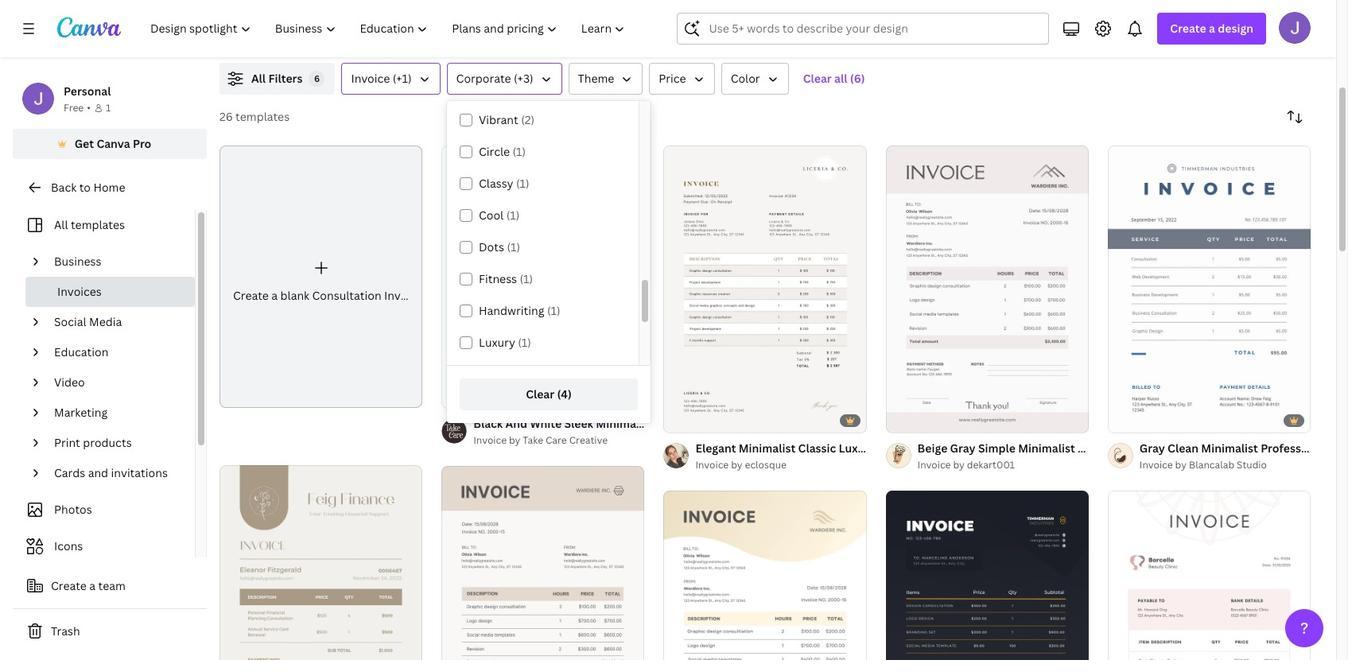 Task type: vqa. For each thing, say whether or not it's contained in the screenshot.
Vibrant
yes



Task type: locate. For each thing, give the bounding box(es) containing it.
(1) down handwriting (1)
[[518, 335, 531, 350]]

to
[[79, 180, 91, 195]]

clear all (6)
[[803, 71, 865, 86]]

0 horizontal spatial clear
[[526, 387, 555, 402]]

invoice inside invoice (+1) button
[[351, 71, 390, 86]]

0 horizontal spatial beige gray simple minimalist consultation invoice image
[[442, 466, 645, 660]]

by down gray
[[953, 458, 965, 472]]

create a design button
[[1158, 13, 1267, 45]]

create
[[1171, 21, 1207, 36], [233, 288, 269, 303], [51, 578, 87, 594]]

1 horizontal spatial business
[[879, 441, 927, 456]]

a inside dropdown button
[[1209, 21, 1216, 36]]

corporate (+3) button
[[447, 63, 562, 95]]

1 horizontal spatial clear
[[803, 71, 832, 86]]

1 horizontal spatial beige gray simple minimalist consultation invoice image
[[664, 491, 867, 660]]

(1) right the classy
[[516, 176, 529, 191]]

2 vertical spatial create
[[51, 578, 87, 594]]

home
[[93, 180, 125, 195]]

a left blank
[[272, 288, 278, 303]]

create a blank consultation invoice link
[[220, 146, 423, 408]]

all for all filters
[[251, 71, 266, 86]]

1 minimalist from the left
[[739, 441, 796, 456]]

0 horizontal spatial business
[[54, 254, 101, 269]]

video link
[[48, 368, 185, 398]]

(+3)
[[514, 71, 533, 86]]

create for create a blank consultation invoice
[[233, 288, 269, 303]]

Sort by button
[[1279, 101, 1311, 133]]

(4)
[[557, 387, 572, 402]]

business link
[[48, 247, 185, 277]]

corporate (+3)
[[456, 71, 533, 86]]

clear left all
[[803, 71, 832, 86]]

dots (1)
[[479, 239, 520, 255]]

create left blank
[[233, 288, 269, 303]]

2 vertical spatial a
[[89, 578, 96, 594]]

0 vertical spatial create
[[1171, 21, 1207, 36]]

•
[[87, 101, 91, 115]]

create inside button
[[51, 578, 87, 594]]

(1) for cool (1)
[[507, 208, 520, 223]]

vibrant
[[479, 112, 519, 127]]

by down elegant
[[731, 458, 743, 472]]

(1) right circle
[[513, 144, 526, 159]]

all inside 'link'
[[54, 217, 68, 232]]

color button
[[721, 63, 789, 95]]

marketing
[[54, 405, 107, 420]]

video
[[54, 375, 85, 390]]

clear inside 'button'
[[803, 71, 832, 86]]

create left design
[[1171, 21, 1207, 36]]

by left blancalab
[[1176, 458, 1187, 472]]

1 horizontal spatial a
[[272, 288, 278, 303]]

business modern blue and yellow invoice image
[[886, 491, 1089, 660]]

a left design
[[1209, 21, 1216, 36]]

price button
[[649, 63, 715, 95]]

0 horizontal spatial consultation
[[312, 288, 382, 303]]

education link
[[48, 337, 185, 368]]

(1) right handwriting
[[547, 303, 561, 318]]

create a blank consultation invoice element
[[220, 146, 423, 408]]

0 vertical spatial business
[[54, 254, 101, 269]]

by inside elegant minimalist classic luxury business invoice template invoice by eclosque
[[731, 458, 743, 472]]

photos
[[54, 502, 92, 517]]

business left gray
[[879, 441, 927, 456]]

0 horizontal spatial all
[[54, 217, 68, 232]]

fitness (1)
[[479, 271, 533, 286]]

vibrant (2)
[[479, 112, 535, 127]]

elegant minimalist classic luxury business invoice template invoice by eclosque
[[696, 441, 1022, 472]]

2 minimalist from the left
[[1019, 441, 1075, 456]]

2 consulting invoice templates image from the left
[[1072, 0, 1211, 15]]

a for blank
[[272, 288, 278, 303]]

2 horizontal spatial create
[[1171, 21, 1207, 36]]

templates right 26
[[236, 109, 290, 124]]

clear left (4)
[[526, 387, 555, 402]]

0 horizontal spatial a
[[89, 578, 96, 594]]

cards
[[54, 465, 85, 481]]

templates down the back to home at the left top of the page
[[71, 217, 125, 232]]

invoice (+1)
[[351, 71, 412, 86]]

0 vertical spatial a
[[1209, 21, 1216, 36]]

consulting invoice templates image
[[972, 0, 1311, 44], [1072, 0, 1211, 15]]

(1) for classy (1)
[[516, 176, 529, 191]]

0 vertical spatial consultation
[[312, 288, 382, 303]]

None search field
[[677, 13, 1050, 45]]

jacob simon image
[[1279, 12, 1311, 44]]

1 vertical spatial clear
[[526, 387, 555, 402]]

0 vertical spatial clear
[[803, 71, 832, 86]]

all filters
[[251, 71, 303, 86]]

1 horizontal spatial all
[[251, 71, 266, 86]]

0 vertical spatial templates
[[236, 109, 290, 124]]

get canva pro button
[[13, 129, 207, 159]]

1 vertical spatial all
[[54, 217, 68, 232]]

create inside "element"
[[233, 288, 269, 303]]

(1) for dots (1)
[[507, 239, 520, 255]]

a inside "element"
[[272, 288, 278, 303]]

0 horizontal spatial luxury
[[479, 335, 515, 350]]

2 horizontal spatial beige gray simple minimalist consultation invoice image
[[886, 146, 1089, 433]]

education
[[54, 345, 108, 360]]

invoices
[[57, 284, 102, 299]]

1 vertical spatial luxury
[[839, 441, 876, 456]]

1 vertical spatial consultation
[[1078, 441, 1148, 456]]

a inside button
[[89, 578, 96, 594]]

luxury down handwriting
[[479, 335, 515, 350]]

theme
[[578, 71, 614, 86]]

icons
[[54, 539, 83, 554]]

all down "back"
[[54, 217, 68, 232]]

cards and invitations link
[[48, 458, 185, 489]]

blancalab
[[1189, 458, 1235, 472]]

all left filters
[[251, 71, 266, 86]]

luxury (1)
[[479, 335, 531, 350]]

1 horizontal spatial luxury
[[839, 441, 876, 456]]

luxury right the classic
[[839, 441, 876, 456]]

templates
[[236, 109, 290, 124], [71, 217, 125, 232]]

business
[[54, 254, 101, 269], [879, 441, 927, 456]]

(1) right fitness
[[520, 271, 533, 286]]

2 horizontal spatial a
[[1209, 21, 1216, 36]]

consultation inside beige gray simple minimalist consultation invoice invoice by dekart001
[[1078, 441, 1148, 456]]

minimalist up eclosque
[[739, 441, 796, 456]]

1 horizontal spatial minimalist
[[1019, 441, 1075, 456]]

templates for all templates
[[71, 217, 125, 232]]

1 vertical spatial business
[[879, 441, 927, 456]]

1 horizontal spatial templates
[[236, 109, 290, 124]]

0 horizontal spatial templates
[[71, 217, 125, 232]]

by inside beige gray simple minimalist consultation invoice invoice by dekart001
[[953, 458, 965, 472]]

blank
[[280, 288, 310, 303]]

a left team on the bottom left of the page
[[89, 578, 96, 594]]

consultation
[[312, 288, 382, 303], [1078, 441, 1148, 456]]

print
[[54, 435, 80, 450]]

1 horizontal spatial consultation
[[1078, 441, 1148, 456]]

(6)
[[850, 71, 865, 86]]

trash link
[[13, 616, 207, 648]]

0 horizontal spatial minimalist
[[739, 441, 796, 456]]

back to home
[[51, 180, 125, 195]]

circle (1)
[[479, 144, 526, 159]]

get
[[75, 136, 94, 151]]

classy (1)
[[479, 176, 529, 191]]

print products
[[54, 435, 132, 450]]

1 vertical spatial templates
[[71, 217, 125, 232]]

a
[[1209, 21, 1216, 36], [272, 288, 278, 303], [89, 578, 96, 594]]

color
[[731, 71, 760, 86]]

minimalist up invoice by dekart001 link
[[1019, 441, 1075, 456]]

clear inside button
[[526, 387, 555, 402]]

by left take
[[509, 434, 521, 447]]

gray clean minimalist professional business consultation and service invoice image
[[1108, 146, 1311, 433]]

trash
[[51, 624, 80, 639]]

templates inside 'link'
[[71, 217, 125, 232]]

invoice by eclosque link
[[696, 457, 867, 473]]

(1) for circle (1)
[[513, 144, 526, 159]]

invoice (+1) button
[[342, 63, 440, 95]]

(1) right 'dots'
[[507, 239, 520, 255]]

beige
[[918, 441, 948, 456]]

(1) for fitness (1)
[[520, 271, 533, 286]]

free
[[64, 101, 84, 115]]

marketing link
[[48, 398, 185, 428]]

create inside dropdown button
[[1171, 21, 1207, 36]]

(1) right cool
[[507, 208, 520, 223]]

business up invoices
[[54, 254, 101, 269]]

26
[[220, 109, 233, 124]]

beige gray simple minimalist consultation invoice invoice by dekart001
[[918, 441, 1190, 472]]

all
[[251, 71, 266, 86], [54, 217, 68, 232]]

by
[[509, 434, 521, 447], [731, 458, 743, 472], [953, 458, 965, 472], [1176, 458, 1187, 472]]

create down icons
[[51, 578, 87, 594]]

0 vertical spatial all
[[251, 71, 266, 86]]

filters
[[268, 71, 303, 86]]

beige gray simple minimalist consultation invoice image
[[886, 146, 1089, 433], [442, 466, 645, 660], [664, 491, 867, 660]]

0 horizontal spatial create
[[51, 578, 87, 594]]

minimalist inside elegant minimalist classic luxury business invoice template invoice by eclosque
[[739, 441, 796, 456]]

a for team
[[89, 578, 96, 594]]

invoice
[[351, 71, 390, 86], [384, 288, 423, 303], [474, 434, 507, 447], [929, 441, 969, 456], [1151, 441, 1190, 456], [696, 458, 729, 472], [918, 458, 951, 472], [1140, 458, 1173, 472]]

1 horizontal spatial create
[[233, 288, 269, 303]]

26 templates
[[220, 109, 290, 124]]

1 vertical spatial a
[[272, 288, 278, 303]]

1 vertical spatial create
[[233, 288, 269, 303]]

6 filter options selected element
[[309, 71, 325, 87]]



Task type: describe. For each thing, give the bounding box(es) containing it.
elegant
[[696, 441, 736, 456]]

clear for clear (4)
[[526, 387, 555, 402]]

team
[[98, 578, 126, 594]]

beige gray simple minimalist consultation invoice image for invoice by take care creative
[[442, 466, 645, 660]]

create a team
[[51, 578, 126, 594]]

invoice by blancalab studio
[[1140, 458, 1267, 472]]

create for create a team
[[51, 578, 87, 594]]

handwriting (1)
[[479, 303, 561, 318]]

beige gray simple minimalist consultation invoice link
[[918, 440, 1190, 457]]

create a design
[[1171, 21, 1254, 36]]

(1) for luxury (1)
[[518, 335, 531, 350]]

elegant minimalist classic luxury business invoice template image
[[664, 146, 867, 433]]

all templates
[[54, 217, 125, 232]]

create a blank consultation invoice
[[233, 288, 423, 303]]

Search search field
[[709, 14, 1039, 44]]

create a team button
[[13, 570, 207, 602]]

clear (4) button
[[460, 379, 638, 411]]

templates for 26 templates
[[236, 109, 290, 124]]

beige aesthetic invoice image
[[220, 466, 423, 660]]

6
[[314, 72, 320, 84]]

invoice inside the invoice by blancalab studio link
[[1140, 458, 1173, 472]]

free •
[[64, 101, 91, 115]]

a for design
[[1209, 21, 1216, 36]]

cool (1)
[[479, 208, 520, 223]]

fitness
[[479, 271, 517, 286]]

cool
[[479, 208, 504, 223]]

white minimalist beauty clinic service invoice image
[[1108, 491, 1311, 660]]

(+1)
[[393, 71, 412, 86]]

photos link
[[22, 495, 185, 525]]

creative
[[569, 434, 608, 447]]

all for all templates
[[54, 217, 68, 232]]

back
[[51, 180, 77, 195]]

invoice inside invoice by take care creative link
[[474, 434, 507, 447]]

simple
[[979, 441, 1016, 456]]

media
[[89, 314, 122, 329]]

(2)
[[521, 112, 535, 127]]

invoice by take care creative
[[474, 434, 608, 447]]

classy
[[479, 176, 514, 191]]

dots
[[479, 239, 504, 255]]

minimalist inside beige gray simple minimalist consultation invoice invoice by dekart001
[[1019, 441, 1075, 456]]

social media
[[54, 314, 122, 329]]

icons link
[[22, 531, 185, 562]]

luxury inside elegant minimalist classic luxury business invoice template invoice by eclosque
[[839, 441, 876, 456]]

handwriting
[[479, 303, 545, 318]]

care
[[546, 434, 567, 447]]

create for create a design
[[1171, 21, 1207, 36]]

gray
[[950, 441, 976, 456]]

classic
[[798, 441, 836, 456]]

elegant minimalist classic luxury business invoice template link
[[696, 440, 1022, 457]]

price
[[659, 71, 686, 86]]

black and white sleek minimalist management consulting invoice doc image
[[442, 145, 645, 408]]

clear for clear all (6)
[[803, 71, 832, 86]]

invoice by dekart001 link
[[918, 457, 1089, 473]]

social media link
[[48, 307, 185, 337]]

get canva pro
[[75, 136, 151, 151]]

invoice by blancalab studio link
[[1140, 457, 1311, 473]]

1 consulting invoice templates image from the left
[[972, 0, 1311, 44]]

(1) for handwriting (1)
[[547, 303, 561, 318]]

invitations
[[111, 465, 168, 481]]

business inside elegant minimalist classic luxury business invoice template invoice by eclosque
[[879, 441, 927, 456]]

canva
[[97, 136, 130, 151]]

pro
[[133, 136, 151, 151]]

business inside business link
[[54, 254, 101, 269]]

0 vertical spatial luxury
[[479, 335, 515, 350]]

circle
[[479, 144, 510, 159]]

1
[[106, 101, 111, 115]]

top level navigation element
[[140, 13, 639, 45]]

studio
[[1237, 458, 1267, 472]]

and
[[88, 465, 108, 481]]

invoice inside create a blank consultation invoice "element"
[[384, 288, 423, 303]]

beige gray simple minimalist consultation invoice image for invoice by eclosque
[[664, 491, 867, 660]]

design
[[1218, 21, 1254, 36]]

corporate
[[456, 71, 511, 86]]

print products link
[[48, 428, 185, 458]]

eclosque
[[745, 458, 787, 472]]

social
[[54, 314, 86, 329]]

consultation inside "element"
[[312, 288, 382, 303]]

all templates link
[[22, 210, 185, 240]]

clear all (6) button
[[795, 63, 873, 95]]

invoice by take care creative link
[[474, 433, 645, 449]]

products
[[83, 435, 132, 450]]

dekart001
[[967, 458, 1015, 472]]

all
[[835, 71, 848, 86]]

clear (4)
[[526, 387, 572, 402]]

back to home link
[[13, 172, 207, 204]]

cards and invitations
[[54, 465, 168, 481]]



